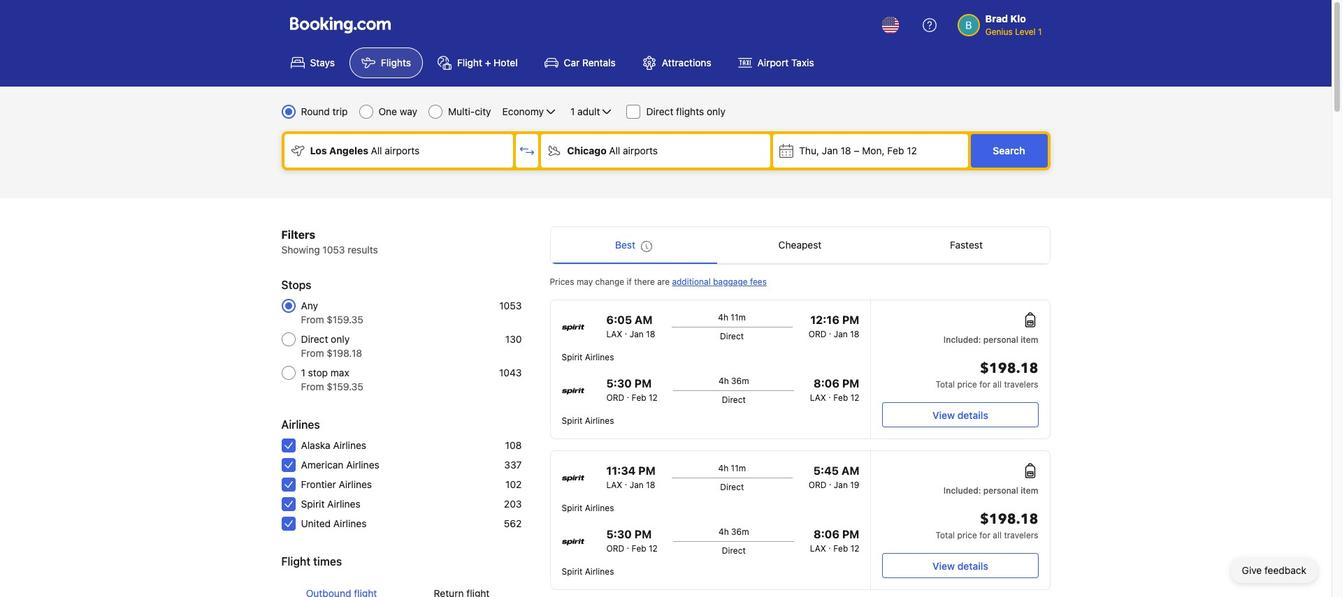 Task type: locate. For each thing, give the bounding box(es) containing it.
view
[[933, 409, 955, 421], [933, 560, 955, 572]]

1 view details from the top
[[933, 409, 988, 421]]

1 view details button from the top
[[883, 403, 1039, 428]]

flight for flight + hotel
[[457, 57, 482, 69]]

view for 5:45 am
[[933, 560, 955, 572]]

1 vertical spatial 4h 11m
[[718, 464, 746, 474]]

klo
[[1011, 13, 1026, 24]]

1 vertical spatial view details button
[[883, 554, 1039, 579]]

0 vertical spatial personal
[[984, 335, 1019, 345]]

1 vertical spatial 1053
[[499, 300, 522, 312]]

1 horizontal spatial all
[[609, 145, 620, 157]]

1 vertical spatial travelers
[[1004, 531, 1039, 541]]

included: personal item
[[944, 335, 1039, 345], [944, 486, 1039, 496]]

1 vertical spatial total
[[936, 531, 955, 541]]

4h 11m for 6:05 am
[[718, 313, 746, 323]]

4h 36m for 12:16
[[719, 376, 749, 387]]

flight + hotel
[[457, 57, 518, 69]]

18 inside 11:34 pm lax . jan 18
[[646, 480, 655, 491]]

2 vertical spatial 1
[[301, 367, 305, 379]]

5:30 pm ord . feb 12 down 11:34 pm lax . jan 18
[[606, 529, 658, 554]]

12
[[907, 145, 917, 157], [649, 393, 658, 403], [851, 393, 860, 403], [649, 544, 658, 554], [851, 544, 860, 554]]

0 vertical spatial 4h 36m
[[719, 376, 749, 387]]

american
[[301, 459, 344, 471]]

1 vertical spatial 36m
[[731, 527, 749, 538]]

1053 left the results
[[323, 244, 345, 256]]

0 vertical spatial 1
[[1038, 27, 1042, 37]]

4h 36m for 5:45
[[719, 527, 749, 538]]

max
[[331, 367, 349, 379]]

2 price from the top
[[957, 531, 977, 541]]

5:30 down 11:34 pm lax . jan 18
[[606, 529, 632, 541]]

1 11m from the top
[[731, 313, 746, 323]]

pm inside 11:34 pm lax . jan 18
[[638, 465, 656, 477]]

. inside 5:45 am ord . jan 19
[[829, 477, 832, 488]]

0 horizontal spatial only
[[331, 333, 350, 345]]

any from $159.35
[[301, 300, 363, 326]]

1 inside 1 stop max from $159.35
[[301, 367, 305, 379]]

genius
[[986, 27, 1013, 37]]

view details button for 5:45 am
[[883, 554, 1039, 579]]

angeles
[[329, 145, 368, 157]]

11m for 5:45 am
[[731, 464, 746, 474]]

1 vertical spatial 8:06 pm lax . feb 12
[[810, 529, 860, 554]]

ord inside 12:16 pm ord . jan 18
[[809, 329, 827, 340]]

included:
[[944, 335, 981, 345], [944, 486, 981, 496]]

1 4h 11m from the top
[[718, 313, 746, 323]]

0 horizontal spatial 1053
[[323, 244, 345, 256]]

1 vertical spatial am
[[842, 465, 860, 477]]

1 included: personal item from the top
[[944, 335, 1039, 345]]

pm down 11:34 pm lax . jan 18
[[635, 529, 652, 541]]

all right chicago
[[609, 145, 620, 157]]

2 $198.18 total price for all travelers from the top
[[936, 510, 1039, 541]]

1 vertical spatial included:
[[944, 486, 981, 496]]

1053
[[323, 244, 345, 256], [499, 300, 522, 312]]

0 vertical spatial item
[[1021, 335, 1039, 345]]

jan inside 6:05 am lax . jan 18
[[630, 329, 644, 340]]

5:30 down 6:05 am lax . jan 18
[[606, 378, 632, 390]]

0 vertical spatial from
[[301, 314, 324, 326]]

1 vertical spatial 8:06
[[814, 529, 840, 541]]

0 vertical spatial details
[[958, 409, 988, 421]]

give feedback button
[[1231, 559, 1318, 584]]

1 for 1 stop max from $159.35
[[301, 367, 305, 379]]

0 horizontal spatial am
[[635, 314, 653, 326]]

airport
[[758, 57, 789, 69]]

spirit
[[562, 352, 583, 363], [562, 416, 583, 426], [301, 498, 325, 510], [562, 503, 583, 514], [562, 567, 583, 577]]

one way
[[379, 106, 417, 117]]

1 vertical spatial only
[[331, 333, 350, 345]]

flights link
[[350, 48, 423, 78]]

only down any from $159.35 in the bottom of the page
[[331, 333, 350, 345]]

spirit airlines
[[562, 352, 614, 363], [562, 416, 614, 426], [301, 498, 361, 510], [562, 503, 614, 514], [562, 567, 614, 577]]

3 from from the top
[[301, 381, 324, 393]]

0 vertical spatial $198.18 total price for all travelers
[[936, 359, 1039, 390]]

lax inside 6:05 am lax . jan 18
[[606, 329, 623, 340]]

2 horizontal spatial 1
[[1038, 27, 1042, 37]]

1 total from the top
[[936, 380, 955, 390]]

4h 11m
[[718, 313, 746, 323], [718, 464, 746, 474]]

pm down 12:16 pm ord . jan 18
[[842, 378, 860, 390]]

2 11m from the top
[[731, 464, 746, 474]]

1 8:06 from the top
[[814, 378, 840, 390]]

best
[[615, 239, 635, 251]]

2 8:06 from the top
[[814, 529, 840, 541]]

1 personal from the top
[[984, 335, 1019, 345]]

0 vertical spatial price
[[957, 380, 977, 390]]

filters
[[281, 229, 315, 241]]

1 vertical spatial price
[[957, 531, 977, 541]]

personal
[[984, 335, 1019, 345], [984, 486, 1019, 496]]

all for am
[[993, 531, 1002, 541]]

0 vertical spatial 5:30
[[606, 378, 632, 390]]

united
[[301, 518, 331, 530]]

1 left the adult
[[570, 106, 575, 117]]

1 vertical spatial 5:30 pm ord . feb 12
[[606, 529, 658, 554]]

36m
[[731, 376, 749, 387], [731, 527, 749, 538]]

brad
[[986, 13, 1008, 24]]

1 vertical spatial $159.35
[[327, 381, 363, 393]]

$159.35 inside any from $159.35
[[327, 314, 363, 326]]

mon,
[[862, 145, 885, 157]]

0 vertical spatial 1053
[[323, 244, 345, 256]]

1 vertical spatial flight
[[281, 556, 311, 568]]

$198.18 total price for all travelers for 12:16 pm
[[936, 359, 1039, 390]]

only inside "direct only from $198.18"
[[331, 333, 350, 345]]

1 vertical spatial view
[[933, 560, 955, 572]]

0 vertical spatial total
[[936, 380, 955, 390]]

. inside 12:16 pm ord . jan 18
[[829, 326, 832, 337]]

0 horizontal spatial all
[[371, 145, 382, 157]]

1 36m from the top
[[731, 376, 749, 387]]

1 vertical spatial included: personal item
[[944, 486, 1039, 496]]

from up the stop
[[301, 347, 324, 359]]

2 5:30 from the top
[[606, 529, 632, 541]]

1 vertical spatial 5:30
[[606, 529, 632, 541]]

direct
[[646, 106, 674, 117], [720, 331, 744, 342], [301, 333, 328, 345], [722, 395, 746, 405], [720, 482, 744, 493], [722, 546, 746, 556]]

details for am
[[958, 560, 988, 572]]

item
[[1021, 335, 1039, 345], [1021, 486, 1039, 496]]

1 horizontal spatial 1053
[[499, 300, 522, 312]]

1 details from the top
[[958, 409, 988, 421]]

0 horizontal spatial 1
[[301, 367, 305, 379]]

view details button for 12:16 pm
[[883, 403, 1039, 428]]

2 details from the top
[[958, 560, 988, 572]]

view for 12:16 pm
[[933, 409, 955, 421]]

all right angeles at the left of page
[[371, 145, 382, 157]]

1 all from the top
[[993, 380, 1002, 390]]

lax
[[606, 329, 623, 340], [810, 393, 826, 403], [606, 480, 623, 491], [810, 544, 826, 554]]

2 5:30 pm ord . feb 12 from the top
[[606, 529, 658, 554]]

view details
[[933, 409, 988, 421], [933, 560, 988, 572]]

am up 19
[[842, 465, 860, 477]]

1 vertical spatial $198.18 total price for all travelers
[[936, 510, 1039, 541]]

1 horizontal spatial tab list
[[551, 227, 1050, 265]]

36m for 5:45 am
[[731, 527, 749, 538]]

$159.35 up "direct only from $198.18"
[[327, 314, 363, 326]]

0 vertical spatial all
[[993, 380, 1002, 390]]

jan inside 5:45 am ord . jan 19
[[834, 480, 848, 491]]

8:06 pm lax . feb 12 for 5:45
[[810, 529, 860, 554]]

0 vertical spatial view details button
[[883, 403, 1039, 428]]

0 horizontal spatial flight
[[281, 556, 311, 568]]

2 4h 11m from the top
[[718, 464, 746, 474]]

1 8:06 pm lax . feb 12 from the top
[[810, 378, 860, 403]]

view details for am
[[933, 560, 988, 572]]

11m
[[731, 313, 746, 323], [731, 464, 746, 474]]

best image
[[641, 241, 652, 252]]

1 vertical spatial view details
[[933, 560, 988, 572]]

0 vertical spatial 8:06 pm lax . feb 12
[[810, 378, 860, 403]]

2 included: personal item from the top
[[944, 486, 1039, 496]]

1 horizontal spatial flight
[[457, 57, 482, 69]]

view details for pm
[[933, 409, 988, 421]]

jan down 6:05 on the left
[[630, 329, 644, 340]]

18 inside 12:16 pm ord . jan 18
[[850, 329, 860, 340]]

1 $198.18 total price for all travelers from the top
[[936, 359, 1039, 390]]

airports down one way
[[385, 145, 420, 157]]

8:06 down 12:16 pm ord . jan 18
[[814, 378, 840, 390]]

0 vertical spatial am
[[635, 314, 653, 326]]

0 vertical spatial travelers
[[1004, 380, 1039, 390]]

1 horizontal spatial only
[[707, 106, 726, 117]]

18
[[841, 145, 851, 157], [646, 329, 655, 340], [850, 329, 860, 340], [646, 480, 655, 491]]

only
[[707, 106, 726, 117], [331, 333, 350, 345]]

results
[[348, 244, 378, 256]]

booking.com logo image
[[290, 16, 390, 33], [290, 16, 390, 33]]

$198.18 inside "direct only from $198.18"
[[327, 347, 362, 359]]

0 vertical spatial view details
[[933, 409, 988, 421]]

1 from from the top
[[301, 314, 324, 326]]

2 view details from the top
[[933, 560, 988, 572]]

2 $159.35 from the top
[[327, 381, 363, 393]]

1 item from the top
[[1021, 335, 1039, 345]]

2 for from the top
[[980, 531, 991, 541]]

ord
[[809, 329, 827, 340], [606, 393, 624, 403], [809, 480, 827, 491], [606, 544, 624, 554]]

1043
[[499, 367, 522, 379]]

1 right level at the top of the page
[[1038, 27, 1042, 37]]

trip
[[333, 106, 348, 117]]

for for am
[[980, 531, 991, 541]]

0 vertical spatial flight
[[457, 57, 482, 69]]

0 vertical spatial included:
[[944, 335, 981, 345]]

fastest button
[[883, 227, 1050, 264]]

5:45 am ord . jan 19
[[809, 465, 860, 491]]

2 travelers from the top
[[1004, 531, 1039, 541]]

1 4h 36m from the top
[[719, 376, 749, 387]]

0 vertical spatial $159.35
[[327, 314, 363, 326]]

1 price from the top
[[957, 380, 977, 390]]

give
[[1242, 565, 1262, 577]]

18 for 11:34 pm
[[646, 480, 655, 491]]

8:06 down 5:45 am ord . jan 19
[[814, 529, 840, 541]]

2 view from the top
[[933, 560, 955, 572]]

rentals
[[582, 57, 616, 69]]

1 left the stop
[[301, 367, 305, 379]]

1 vertical spatial details
[[958, 560, 988, 572]]

feb inside thu, jan 18 – mon, feb 12 dropdown button
[[887, 145, 904, 157]]

all
[[993, 380, 1002, 390], [993, 531, 1002, 541]]

pm right 11:34
[[638, 465, 656, 477]]

brad klo genius level 1
[[986, 13, 1042, 37]]

1 inside 1 adult dropdown button
[[570, 106, 575, 117]]

travelers for am
[[1004, 531, 1039, 541]]

from down the stop
[[301, 381, 324, 393]]

all
[[371, 145, 382, 157], [609, 145, 620, 157]]

8:06 for 12:16
[[814, 378, 840, 390]]

2 4h from the top
[[719, 376, 729, 387]]

tab list
[[551, 227, 1050, 265], [281, 576, 522, 598]]

am inside 5:45 am ord . jan 19
[[842, 465, 860, 477]]

1 vertical spatial item
[[1021, 486, 1039, 496]]

2 included: from the top
[[944, 486, 981, 496]]

flights
[[381, 57, 411, 69]]

2 item from the top
[[1021, 486, 1039, 496]]

1 vertical spatial tab list
[[281, 576, 522, 598]]

2 total from the top
[[936, 531, 955, 541]]

0 vertical spatial 8:06
[[814, 378, 840, 390]]

0 vertical spatial 5:30 pm ord . feb 12
[[606, 378, 658, 403]]

0 vertical spatial view
[[933, 409, 955, 421]]

0 vertical spatial for
[[980, 380, 991, 390]]

1 vertical spatial 1
[[570, 106, 575, 117]]

18 for 12:16 pm
[[850, 329, 860, 340]]

1 vertical spatial for
[[980, 531, 991, 541]]

jan right thu,
[[822, 145, 838, 157]]

view details button
[[883, 403, 1039, 428], [883, 554, 1039, 579]]

0 horizontal spatial tab list
[[281, 576, 522, 598]]

am inside 6:05 am lax . jan 18
[[635, 314, 653, 326]]

0 vertical spatial tab list
[[551, 227, 1050, 265]]

8:06 pm lax . feb 12 down 12:16 pm ord . jan 18
[[810, 378, 860, 403]]

jan
[[822, 145, 838, 157], [630, 329, 644, 340], [834, 329, 848, 340], [630, 480, 644, 491], [834, 480, 848, 491]]

airports right chicago
[[623, 145, 658, 157]]

1 travelers from the top
[[1004, 380, 1039, 390]]

2 36m from the top
[[731, 527, 749, 538]]

$159.35 down the max
[[327, 381, 363, 393]]

2 8:06 pm lax . feb 12 from the top
[[810, 529, 860, 554]]

feedback
[[1265, 565, 1307, 577]]

8:06
[[814, 378, 840, 390], [814, 529, 840, 541]]

city
[[475, 106, 491, 117]]

2 4h 36m from the top
[[719, 527, 749, 538]]

jan down 11:34
[[630, 480, 644, 491]]

2 from from the top
[[301, 347, 324, 359]]

1 vertical spatial personal
[[984, 486, 1019, 496]]

additional baggage fees link
[[672, 277, 767, 287]]

1 5:30 from the top
[[606, 378, 632, 390]]

0 vertical spatial 11m
[[731, 313, 746, 323]]

jan down the 12:16
[[834, 329, 848, 340]]

prices
[[550, 277, 574, 287]]

item for 5:45 am
[[1021, 486, 1039, 496]]

1 $159.35 from the top
[[327, 314, 363, 326]]

from inside any from $159.35
[[301, 314, 324, 326]]

0 horizontal spatial airports
[[385, 145, 420, 157]]

$159.35 inside 1 stop max from $159.35
[[327, 381, 363, 393]]

. inside 6:05 am lax . jan 18
[[625, 326, 627, 337]]

alaska airlines
[[301, 440, 366, 452]]

round trip
[[301, 106, 348, 117]]

stop
[[308, 367, 328, 379]]

1 4h from the top
[[718, 313, 728, 323]]

2 vertical spatial from
[[301, 381, 324, 393]]

0 vertical spatial included: personal item
[[944, 335, 1039, 345]]

only right flights
[[707, 106, 726, 117]]

1 adult button
[[569, 103, 616, 120]]

0 vertical spatial 4h 11m
[[718, 313, 746, 323]]

2 personal from the top
[[984, 486, 1019, 496]]

direct only from $198.18
[[301, 333, 362, 359]]

$159.35
[[327, 314, 363, 326], [327, 381, 363, 393]]

feb
[[887, 145, 904, 157], [632, 393, 646, 403], [833, 393, 848, 403], [632, 544, 646, 554], [833, 544, 848, 554]]

included: personal item for pm
[[944, 335, 1039, 345]]

2 all from the top
[[993, 531, 1002, 541]]

multi-
[[448, 106, 475, 117]]

18 inside 6:05 am lax . jan 18
[[646, 329, 655, 340]]

flight left times
[[281, 556, 311, 568]]

8:06 pm lax . feb 12
[[810, 378, 860, 403], [810, 529, 860, 554]]

1 included: from the top
[[944, 335, 981, 345]]

1 for from the top
[[980, 380, 991, 390]]

1 horizontal spatial 1
[[570, 106, 575, 117]]

flight left the +
[[457, 57, 482, 69]]

economy
[[502, 106, 544, 117]]

1 vertical spatial all
[[993, 531, 1002, 541]]

8:06 pm lax . feb 12 for 12:16
[[810, 378, 860, 403]]

$198.18 total price for all travelers for 5:45 am
[[936, 510, 1039, 541]]

5:30 pm ord . feb 12 down 6:05 am lax . jan 18
[[606, 378, 658, 403]]

1 vertical spatial 11m
[[731, 464, 746, 474]]

am
[[635, 314, 653, 326], [842, 465, 860, 477]]

details
[[958, 409, 988, 421], [958, 560, 988, 572]]

2 airports from the left
[[623, 145, 658, 157]]

1053 up 130
[[499, 300, 522, 312]]

jan left 19
[[834, 480, 848, 491]]

1 vertical spatial from
[[301, 347, 324, 359]]

5:30 for 11:34 pm
[[606, 529, 632, 541]]

1 5:30 pm ord . feb 12 from the top
[[606, 378, 658, 403]]

1 horizontal spatial am
[[842, 465, 860, 477]]

1 view from the top
[[933, 409, 955, 421]]

0 vertical spatial 36m
[[731, 376, 749, 387]]

pm right the 12:16
[[842, 314, 860, 326]]

jan inside 11:34 pm lax . jan 18
[[630, 480, 644, 491]]

1 horizontal spatial airports
[[623, 145, 658, 157]]

1 all from the left
[[371, 145, 382, 157]]

travelers
[[1004, 380, 1039, 390], [1004, 531, 1039, 541]]

airlines
[[585, 352, 614, 363], [585, 416, 614, 426], [281, 419, 320, 431], [333, 440, 366, 452], [346, 459, 379, 471], [339, 479, 372, 491], [327, 498, 361, 510], [585, 503, 614, 514], [333, 518, 367, 530], [585, 567, 614, 577]]

2 view details button from the top
[[883, 554, 1039, 579]]

8:06 pm lax . feb 12 down 19
[[810, 529, 860, 554]]

jan inside 12:16 pm ord . jan 18
[[834, 329, 848, 340]]

12 inside dropdown button
[[907, 145, 917, 157]]

am right 6:05 on the left
[[635, 314, 653, 326]]

1 vertical spatial 4h 36m
[[719, 527, 749, 538]]

$198.18 for 11:34 pm
[[980, 510, 1039, 529]]

11:34
[[606, 465, 636, 477]]

from down "any" on the bottom left of page
[[301, 314, 324, 326]]



Task type: describe. For each thing, give the bounding box(es) containing it.
if
[[627, 277, 632, 287]]

give feedback
[[1242, 565, 1307, 577]]

stays
[[310, 57, 335, 69]]

price for 5:45 am
[[957, 531, 977, 541]]

level
[[1015, 27, 1036, 37]]

108
[[505, 440, 522, 452]]

$198.18 for 6:05 am
[[980, 359, 1039, 378]]

stays link
[[279, 48, 347, 78]]

cheapest button
[[717, 227, 883, 264]]

price for 12:16 pm
[[957, 380, 977, 390]]

jan inside dropdown button
[[822, 145, 838, 157]]

car
[[564, 57, 580, 69]]

airport taxis
[[758, 57, 814, 69]]

flight times
[[281, 556, 342, 568]]

any
[[301, 300, 318, 312]]

11m for 12:16 pm
[[731, 313, 746, 323]]

alaska
[[301, 440, 331, 452]]

stops
[[281, 279, 312, 292]]

personal for am
[[984, 486, 1019, 496]]

am for 5:45 am
[[842, 465, 860, 477]]

5:45
[[813, 465, 839, 477]]

1 stop max from $159.35
[[301, 367, 363, 393]]

details for pm
[[958, 409, 988, 421]]

there
[[634, 277, 655, 287]]

130
[[505, 333, 522, 345]]

round
[[301, 106, 330, 117]]

5:30 for 6:05 am
[[606, 378, 632, 390]]

direct flights only
[[646, 106, 726, 117]]

cheapest
[[779, 239, 822, 251]]

18 inside dropdown button
[[841, 145, 851, 157]]

baggage
[[713, 277, 748, 287]]

included: for am
[[944, 486, 981, 496]]

car rentals link
[[532, 48, 628, 78]]

203
[[504, 498, 522, 510]]

item for 12:16 pm
[[1021, 335, 1039, 345]]

total for pm
[[936, 380, 955, 390]]

thu, jan 18 – mon, feb 12
[[799, 145, 917, 157]]

pm down 19
[[842, 529, 860, 541]]

for for pm
[[980, 380, 991, 390]]

included: for pm
[[944, 335, 981, 345]]

personal for pm
[[984, 335, 1019, 345]]

jan for 5:45 am
[[834, 480, 848, 491]]

. inside 11:34 pm lax . jan 18
[[625, 477, 627, 488]]

5:30 pm ord . feb 12 for 6:05
[[606, 378, 658, 403]]

1053 inside filters showing 1053 results
[[323, 244, 345, 256]]

0 vertical spatial only
[[707, 106, 726, 117]]

travelers for pm
[[1004, 380, 1039, 390]]

2 all from the left
[[609, 145, 620, 157]]

3 4h from the top
[[718, 464, 729, 474]]

8:06 for 5:45
[[814, 529, 840, 541]]

6:05 am lax . jan 18
[[606, 314, 655, 340]]

included: personal item for am
[[944, 486, 1039, 496]]

am for 6:05 am
[[635, 314, 653, 326]]

flight + hotel link
[[426, 48, 530, 78]]

taxis
[[791, 57, 814, 69]]

12:16
[[811, 314, 840, 326]]

fees
[[750, 277, 767, 287]]

5:30 pm ord . feb 12 for 11:34
[[606, 529, 658, 554]]

ord inside 5:45 am ord . jan 19
[[809, 480, 827, 491]]

los angeles all airports
[[310, 145, 420, 157]]

airport taxis link
[[726, 48, 826, 78]]

6:05
[[606, 314, 632, 326]]

attractions link
[[630, 48, 723, 78]]

19
[[850, 480, 860, 491]]

all for pm
[[993, 380, 1002, 390]]

are
[[657, 277, 670, 287]]

pm down 6:05 am lax . jan 18
[[635, 378, 652, 390]]

1 for 1 adult
[[570, 106, 575, 117]]

may
[[577, 277, 593, 287]]

from inside "direct only from $198.18"
[[301, 347, 324, 359]]

36m for 12:16 pm
[[731, 376, 749, 387]]

1 airports from the left
[[385, 145, 420, 157]]

jan for 12:16 pm
[[834, 329, 848, 340]]

flight for flight times
[[281, 556, 311, 568]]

times
[[313, 556, 342, 568]]

–
[[854, 145, 860, 157]]

jan for 11:34 pm
[[630, 480, 644, 491]]

from inside 1 stop max from $159.35
[[301, 381, 324, 393]]

additional
[[672, 277, 711, 287]]

frontier airlines
[[301, 479, 372, 491]]

337
[[504, 459, 522, 471]]

tab list containing best
[[551, 227, 1050, 265]]

12:16 pm ord . jan 18
[[809, 314, 860, 340]]

+
[[485, 57, 491, 69]]

frontier
[[301, 479, 336, 491]]

united airlines
[[301, 518, 367, 530]]

pm inside 12:16 pm ord . jan 18
[[842, 314, 860, 326]]

total for am
[[936, 531, 955, 541]]

multi-city
[[448, 106, 491, 117]]

american airlines
[[301, 459, 379, 471]]

filters showing 1053 results
[[281, 229, 378, 256]]

one
[[379, 106, 397, 117]]

way
[[400, 106, 417, 117]]

change
[[595, 277, 624, 287]]

hotel
[[494, 57, 518, 69]]

1 adult
[[570, 106, 600, 117]]

chicago
[[567, 145, 607, 157]]

thu, jan 18 – mon, feb 12 button
[[773, 134, 968, 168]]

fastest
[[950, 239, 983, 251]]

11:34 pm lax . jan 18
[[606, 465, 656, 491]]

562
[[504, 518, 522, 530]]

direct inside "direct only from $198.18"
[[301, 333, 328, 345]]

chicago all airports
[[567, 145, 658, 157]]

adult
[[578, 106, 600, 117]]

best image
[[641, 241, 652, 252]]

lax inside 11:34 pm lax . jan 18
[[606, 480, 623, 491]]

search button
[[971, 134, 1048, 168]]

1 inside brad klo genius level 1
[[1038, 27, 1042, 37]]

18 for 6:05 am
[[646, 329, 655, 340]]

thu,
[[799, 145, 819, 157]]

showing
[[281, 244, 320, 256]]

best button
[[551, 227, 717, 264]]

search
[[993, 145, 1025, 157]]

car rentals
[[564, 57, 616, 69]]

prices may change if there are additional baggage fees
[[550, 277, 767, 287]]

jan for 6:05 am
[[630, 329, 644, 340]]

102
[[506, 479, 522, 491]]

4h 11m for 11:34 pm
[[718, 464, 746, 474]]

4 4h from the top
[[719, 527, 729, 538]]



Task type: vqa. For each thing, say whether or not it's contained in the screenshot.
first View details from the bottom
yes



